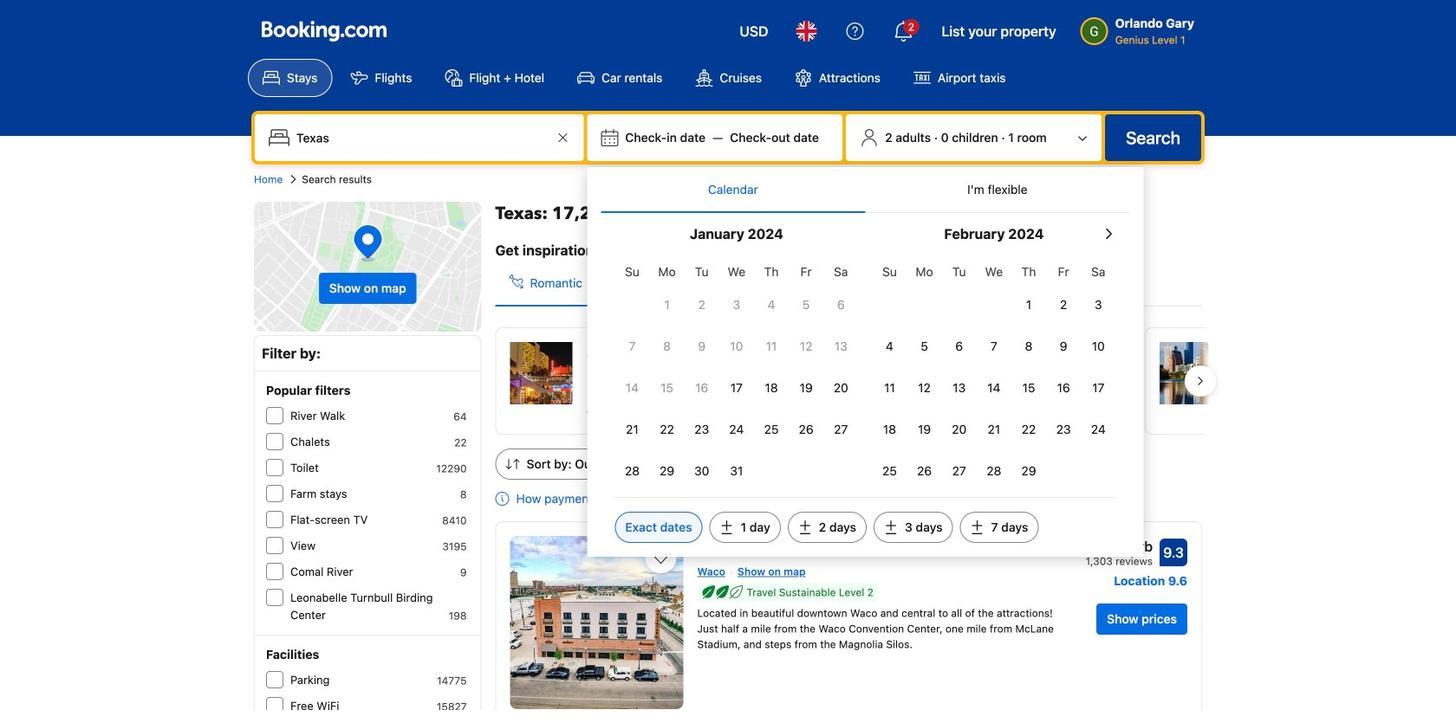 Task type: describe. For each thing, give the bounding box(es) containing it.
12 February 2024 checkbox
[[907, 369, 942, 407]]

your account menu orlando gary genius level 1 element
[[1081, 8, 1201, 48]]

18 February 2024 checkbox
[[872, 411, 907, 449]]

superb element
[[1086, 537, 1153, 557]]

17 January 2024 checkbox
[[719, 369, 754, 407]]

12 January 2024 checkbox
[[789, 328, 824, 366]]

25 February 2024 checkbox
[[872, 452, 907, 491]]

11 January 2024 checkbox
[[754, 328, 789, 366]]

7 January 2024 checkbox
[[615, 328, 650, 366]]

1 vertical spatial tab list
[[495, 261, 1202, 308]]

booking.com image
[[262, 21, 387, 42]]

14 February 2024 checkbox
[[977, 369, 1011, 407]]

21 February 2024 checkbox
[[977, 411, 1011, 449]]

15 February 2024 checkbox
[[1011, 369, 1046, 407]]

21 January 2024 checkbox
[[615, 411, 650, 449]]

16 February 2024 checkbox
[[1046, 369, 1081, 407]]

29 February 2024 checkbox
[[1011, 452, 1046, 491]]

2 January 2024 checkbox
[[684, 286, 719, 324]]

28 February 2024 checkbox
[[977, 452, 1011, 491]]

8 January 2024 checkbox
[[650, 328, 684, 366]]

scored 9.3 element
[[1160, 539, 1187, 567]]

24 January 2024 checkbox
[[719, 411, 754, 449]]

15 January 2024 checkbox
[[650, 369, 684, 407]]

26 January 2024 checkbox
[[789, 411, 824, 449]]

6 February 2024 checkbox
[[942, 328, 977, 366]]

0 vertical spatial tab list
[[601, 167, 1130, 214]]

22 January 2024 checkbox
[[650, 411, 684, 449]]

4 February 2024 checkbox
[[872, 328, 907, 366]]

10 January 2024 checkbox
[[719, 328, 754, 366]]

20 February 2024 checkbox
[[942, 411, 977, 449]]

1 February 2024 checkbox
[[1011, 286, 1046, 324]]



Task type: vqa. For each thing, say whether or not it's contained in the screenshot.
23 June 2024 option
no



Task type: locate. For each thing, give the bounding box(es) containing it.
24 February 2024 checkbox
[[1081, 411, 1116, 449]]

austin image
[[1160, 342, 1222, 405]]

2 grid from the left
[[872, 255, 1116, 491]]

5 February 2024 checkbox
[[907, 328, 942, 366]]

grid
[[615, 255, 858, 491], [872, 255, 1116, 491]]

22 February 2024 checkbox
[[1011, 411, 1046, 449]]

28 January 2024 checkbox
[[615, 452, 650, 491]]

13 February 2024 checkbox
[[942, 369, 977, 407]]

23 February 2024 checkbox
[[1046, 411, 1081, 449]]

3 January 2024 checkbox
[[719, 286, 754, 324]]

30 January 2024 checkbox
[[684, 452, 719, 491]]

10 February 2024 checkbox
[[1081, 328, 1116, 366]]

16 January 2024 checkbox
[[684, 369, 719, 407]]

27 January 2024 checkbox
[[824, 411, 858, 449]]

7 February 2024 checkbox
[[977, 328, 1011, 366]]

2 February 2024 checkbox
[[1046, 286, 1081, 324]]

1 grid from the left
[[615, 255, 858, 491]]

3 February 2024 checkbox
[[1081, 286, 1116, 324]]

region
[[482, 321, 1444, 442]]

29 January 2024 checkbox
[[650, 452, 684, 491]]

4 January 2024 checkbox
[[754, 286, 789, 324]]

san antonio image
[[510, 342, 573, 405]]

11 February 2024 checkbox
[[872, 369, 907, 407]]

0 horizontal spatial grid
[[615, 255, 858, 491]]

9 January 2024 checkbox
[[684, 328, 719, 366]]

19 January 2024 checkbox
[[789, 369, 824, 407]]

20 January 2024 checkbox
[[824, 369, 858, 407]]

23 January 2024 checkbox
[[684, 411, 719, 449]]

9 February 2024 checkbox
[[1046, 328, 1081, 366]]

31 January 2024 checkbox
[[719, 452, 754, 491]]

search results updated. texas: 17,251 properties found. element
[[495, 202, 1202, 226]]

5 January 2024 checkbox
[[789, 286, 824, 324]]

26 February 2024 checkbox
[[907, 452, 942, 491]]

27 February 2024 checkbox
[[942, 452, 977, 491]]

6 January 2024 checkbox
[[824, 286, 858, 324]]

8 February 2024 checkbox
[[1011, 328, 1046, 366]]

tab list
[[601, 167, 1130, 214], [495, 261, 1202, 308]]

25 January 2024 checkbox
[[754, 411, 789, 449]]

Where are you going? field
[[290, 122, 552, 153]]

1 January 2024 checkbox
[[650, 286, 684, 324]]

14 January 2024 checkbox
[[615, 369, 650, 407]]

1 horizontal spatial grid
[[872, 255, 1116, 491]]

19 February 2024 checkbox
[[907, 411, 942, 449]]

18 January 2024 checkbox
[[754, 369, 789, 407]]

13 January 2024 checkbox
[[824, 328, 858, 366]]

houston image
[[835, 342, 897, 405]]

17 February 2024 checkbox
[[1081, 369, 1116, 407]]

pivovar hotel image
[[510, 537, 684, 710]]



